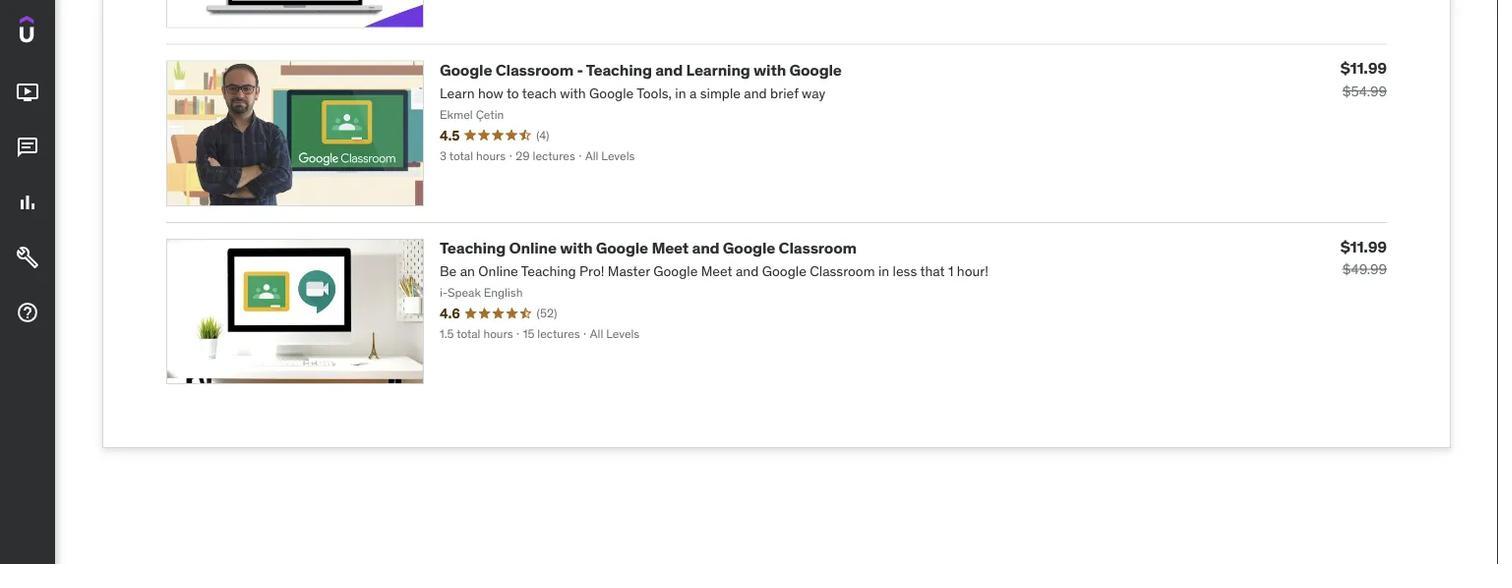 Task type: locate. For each thing, give the bounding box(es) containing it.
0 horizontal spatial in
[[675, 84, 686, 102]]

levels
[[602, 148, 635, 163], [606, 326, 640, 342]]

1 horizontal spatial meet
[[701, 262, 733, 280]]

0 vertical spatial medium image
[[16, 81, 39, 104]]

15 lectures
[[523, 326, 580, 342]]

lectures
[[533, 148, 575, 163], [538, 326, 580, 342]]

teaching up (52)
[[521, 262, 576, 280]]

in left less
[[879, 262, 890, 280]]

2 vertical spatial with
[[560, 238, 593, 258]]

1 vertical spatial all
[[590, 326, 603, 342]]

all levels right '29 lectures' on the top left of the page
[[585, 148, 635, 163]]

lectures for classroom
[[533, 148, 575, 163]]

meet
[[652, 238, 689, 258], [701, 262, 733, 280]]

1 vertical spatial all levels
[[590, 326, 640, 342]]

1 vertical spatial hours
[[483, 326, 513, 342]]

how
[[478, 84, 504, 102]]

be
[[440, 262, 457, 280]]

(4)
[[536, 128, 550, 143]]

teaching
[[586, 60, 652, 80], [440, 238, 506, 258], [521, 262, 576, 280]]

online
[[509, 238, 557, 258], [478, 262, 518, 280]]

52 reviews element
[[537, 305, 557, 322]]

all right 15 lectures
[[590, 326, 603, 342]]

i-
[[440, 286, 448, 301]]

0 vertical spatial in
[[675, 84, 686, 102]]

(52)
[[537, 306, 557, 321]]

udemy image
[[20, 16, 109, 49]]

0 vertical spatial hours
[[476, 148, 506, 163]]

0 vertical spatial meet
[[652, 238, 689, 258]]

$54.99
[[1343, 82, 1387, 100]]

total
[[449, 148, 473, 163], [457, 326, 481, 342]]

with up brief
[[754, 60, 786, 80]]

1 vertical spatial classroom
[[779, 238, 857, 258]]

1 $11.99 from the top
[[1341, 58, 1387, 78]]

1 medium image from the top
[[16, 81, 39, 104]]

hours for google
[[476, 148, 506, 163]]

tools,
[[637, 84, 672, 102]]

$11.99
[[1341, 58, 1387, 78], [1341, 237, 1387, 257]]

total right 1.5
[[457, 326, 481, 342]]

1 medium image from the top
[[16, 191, 39, 215]]

with
[[754, 60, 786, 80], [560, 84, 586, 102], [560, 238, 593, 258]]

levels down google classroom - teaching and learning with google learn how to teach with google tools, in a simple and brief way ekmel çetin
[[602, 148, 635, 163]]

learn
[[440, 84, 475, 102]]

teaching online with google meet and google classroom link
[[440, 238, 857, 258]]

and
[[655, 60, 683, 80], [744, 84, 767, 102], [692, 238, 720, 258], [736, 262, 759, 280]]

teaching right -
[[586, 60, 652, 80]]

levels down master
[[606, 326, 640, 342]]

lectures down 4 reviews element at the left top
[[533, 148, 575, 163]]

simple
[[700, 84, 741, 102]]

in inside teaching online with google meet and google classroom be an online teaching pro! master google meet and google classroom in less that 1 hour! i-speak english
[[879, 262, 890, 280]]

4.6
[[440, 305, 460, 322]]

in inside google classroom - teaching and learning with google learn how to teach with google tools, in a simple and brief way ekmel çetin
[[675, 84, 686, 102]]

1 vertical spatial levels
[[606, 326, 640, 342]]

0 vertical spatial lectures
[[533, 148, 575, 163]]

medium image
[[16, 191, 39, 215], [16, 246, 39, 270]]

$11.99 for classroom
[[1341, 237, 1387, 257]]

2 horizontal spatial teaching
[[586, 60, 652, 80]]

1 vertical spatial medium image
[[16, 246, 39, 270]]

0 vertical spatial all
[[585, 148, 599, 163]]

1.5
[[440, 326, 454, 342]]

pro!
[[580, 262, 605, 280]]

total for google
[[449, 148, 473, 163]]

3 medium image from the top
[[16, 301, 39, 325]]

medium image
[[16, 81, 39, 104], [16, 136, 39, 160], [16, 301, 39, 325]]

hours left 29
[[476, 148, 506, 163]]

1 horizontal spatial teaching
[[521, 262, 576, 280]]

1 vertical spatial in
[[879, 262, 890, 280]]

1 vertical spatial medium image
[[16, 136, 39, 160]]

-
[[577, 60, 583, 80]]

4 reviews element
[[536, 127, 550, 144]]

total right 3
[[449, 148, 473, 163]]

hours
[[476, 148, 506, 163], [483, 326, 513, 342]]

1 vertical spatial online
[[478, 262, 518, 280]]

with inside teaching online with google meet and google classroom be an online teaching pro! master google meet and google classroom in less that 1 hour! i-speak english
[[560, 238, 593, 258]]

2 vertical spatial medium image
[[16, 301, 39, 325]]

$11.99 $54.99
[[1341, 58, 1387, 100]]

0 horizontal spatial teaching
[[440, 238, 506, 258]]

0 vertical spatial classroom
[[496, 60, 574, 80]]

all levels right 15 lectures
[[590, 326, 640, 342]]

1 horizontal spatial in
[[879, 262, 890, 280]]

google
[[440, 60, 492, 80], [789, 60, 842, 80], [589, 84, 634, 102], [596, 238, 648, 258], [723, 238, 775, 258], [654, 262, 698, 280], [762, 262, 807, 280]]

$11.99 up $54.99
[[1341, 58, 1387, 78]]

all
[[585, 148, 599, 163], [590, 326, 603, 342]]

0 vertical spatial medium image
[[16, 191, 39, 215]]

an
[[460, 262, 475, 280]]

teaching up an
[[440, 238, 506, 258]]

1 vertical spatial total
[[457, 326, 481, 342]]

hours for teaching
[[483, 326, 513, 342]]

0 vertical spatial with
[[754, 60, 786, 80]]

$11.99 up $49.99
[[1341, 237, 1387, 257]]

2 $11.99 from the top
[[1341, 237, 1387, 257]]

english
[[484, 286, 523, 301]]

less
[[893, 262, 917, 280]]

0 vertical spatial $11.99
[[1341, 58, 1387, 78]]

$11.99 $49.99
[[1341, 237, 1387, 278]]

in
[[675, 84, 686, 102], [879, 262, 890, 280]]

0 vertical spatial all levels
[[585, 148, 635, 163]]

1 vertical spatial lectures
[[538, 326, 580, 342]]

teaching inside google classroom - teaching and learning with google learn how to teach with google tools, in a simple and brief way ekmel çetin
[[586, 60, 652, 80]]

in left a at the top of the page
[[675, 84, 686, 102]]

lectures down 52 reviews element
[[538, 326, 580, 342]]

29 lectures
[[516, 148, 575, 163]]

all levels
[[585, 148, 635, 163], [590, 326, 640, 342]]

1 vertical spatial $11.99
[[1341, 237, 1387, 257]]

with up pro!
[[560, 238, 593, 258]]

hours left the 15
[[483, 326, 513, 342]]

0 vertical spatial levels
[[602, 148, 635, 163]]

0 vertical spatial total
[[449, 148, 473, 163]]

classroom
[[496, 60, 574, 80], [779, 238, 857, 258], [810, 262, 875, 280]]

15
[[523, 326, 535, 342]]

with down -
[[560, 84, 586, 102]]

all right '29 lectures' on the top left of the page
[[585, 148, 599, 163]]

0 vertical spatial teaching
[[586, 60, 652, 80]]



Task type: describe. For each thing, give the bounding box(es) containing it.
teach
[[522, 84, 557, 102]]

$11.99 for google
[[1341, 58, 1387, 78]]

2 medium image from the top
[[16, 136, 39, 160]]

2 vertical spatial classroom
[[810, 262, 875, 280]]

1 vertical spatial teaching
[[440, 238, 506, 258]]

brief
[[770, 84, 799, 102]]

4.5
[[440, 126, 460, 144]]

1 vertical spatial with
[[560, 84, 586, 102]]

speak
[[448, 286, 481, 301]]

all for google
[[590, 326, 603, 342]]

çetin
[[476, 107, 504, 122]]

0 vertical spatial online
[[509, 238, 557, 258]]

1 vertical spatial meet
[[701, 262, 733, 280]]

google classroom - teaching and learning with google link
[[440, 60, 842, 80]]

way
[[802, 84, 826, 102]]

ekmel
[[440, 107, 473, 122]]

2 medium image from the top
[[16, 246, 39, 270]]

google classroom - teaching and learning with google learn how to teach with google tools, in a simple and brief way ekmel çetin
[[440, 60, 842, 122]]

a
[[690, 84, 697, 102]]

all levels for google
[[590, 326, 640, 342]]

3 total hours
[[440, 148, 506, 163]]

2 vertical spatial teaching
[[521, 262, 576, 280]]

all for teaching
[[585, 148, 599, 163]]

lectures for online
[[538, 326, 580, 342]]

0 horizontal spatial meet
[[652, 238, 689, 258]]

teaching online with google meet and google classroom be an online teaching pro! master google meet and google classroom in less that 1 hour! i-speak english
[[440, 238, 989, 301]]

classroom inside google classroom - teaching and learning with google learn how to teach with google tools, in a simple and brief way ekmel çetin
[[496, 60, 574, 80]]

1
[[948, 262, 954, 280]]

levels for google
[[606, 326, 640, 342]]

1.5 total hours
[[440, 326, 513, 342]]

levels for teaching
[[602, 148, 635, 163]]

all levels for teaching
[[585, 148, 635, 163]]

that
[[920, 262, 945, 280]]

$49.99
[[1343, 261, 1387, 278]]

total for teaching
[[457, 326, 481, 342]]

29
[[516, 148, 530, 163]]

3
[[440, 148, 447, 163]]

master
[[608, 262, 650, 280]]

learning
[[686, 60, 750, 80]]

to
[[507, 84, 519, 102]]

hour!
[[957, 262, 989, 280]]



Task type: vqa. For each thing, say whether or not it's contained in the screenshot.
$11.99 $49.99
yes



